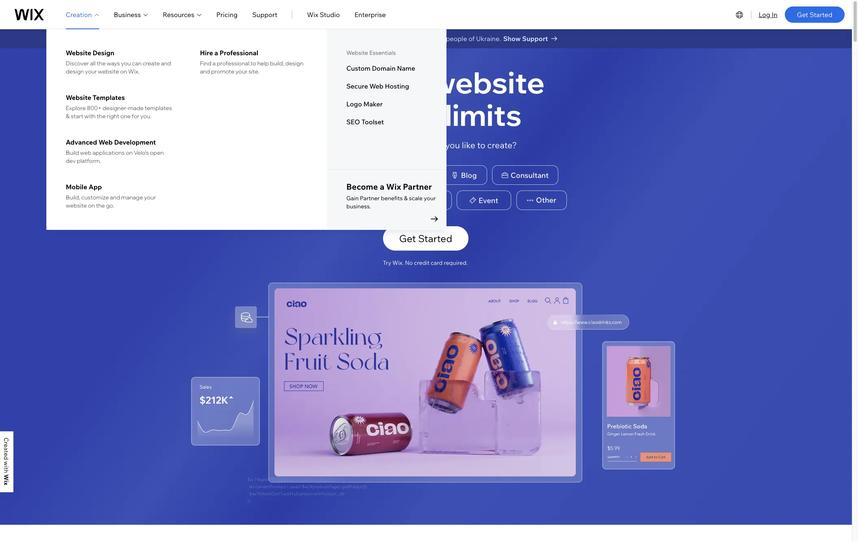 Task type: describe. For each thing, give the bounding box(es) containing it.
let's
[[301, 35, 315, 43]]

explore
[[66, 105, 86, 112]]

pricing
[[216, 10, 238, 19]]

web for advanced
[[99, 138, 113, 146]]

website for essentials
[[346, 49, 368, 57]]

enterprise link
[[355, 10, 386, 19]]

secure
[[346, 82, 368, 90]]

get inside get started button
[[399, 233, 416, 245]]

business inside button
[[336, 196, 367, 205]]

the left people
[[434, 35, 445, 43]]

right
[[107, 113, 119, 120]]

log in link
[[759, 10, 778, 19]]

custom domain name link
[[346, 64, 427, 72]]

resources button
[[163, 10, 202, 19]]

mobile app build, customize and manage your website on the go.
[[66, 183, 156, 209]]

like
[[462, 140, 475, 150]]

would
[[419, 140, 444, 150]]

mobile
[[66, 183, 87, 191]]

become a  wix partner gain partner benefits & scale your business. →
[[346, 182, 439, 224]]

one
[[120, 113, 131, 120]]

dev
[[66, 157, 76, 165]]

app
[[89, 183, 102, 191]]

in
[[772, 10, 778, 19]]

create?
[[487, 140, 517, 150]]

online store button
[[296, 166, 371, 185]]

all
[[90, 60, 96, 67]]

the inside website design discover all the ways you can create and design your website on wix.
[[97, 60, 106, 67]]

your inside become a  wix partner gain partner benefits & scale your business. →
[[424, 195, 436, 202]]

hosting
[[385, 82, 409, 90]]

other
[[536, 196, 556, 205]]

website inside create a website without limits
[[432, 64, 545, 101]]

advanced web development link
[[66, 138, 173, 146]]

professional
[[217, 60, 249, 67]]

800+
[[87, 105, 102, 112]]

1 vertical spatial partner
[[360, 195, 380, 202]]

you inside website design discover all the ways you can create and design your website on wix.
[[121, 60, 131, 67]]

1 vertical spatial you
[[445, 140, 460, 150]]

creation group
[[46, 29, 446, 230]]

create
[[143, 60, 160, 67]]

custom domain name
[[346, 64, 415, 72]]

2 horizontal spatial to
[[477, 140, 486, 150]]

find
[[200, 60, 211, 67]]

business.
[[346, 203, 371, 210]]

consultant
[[511, 171, 549, 180]]

build,
[[270, 60, 284, 67]]

mobile app link
[[66, 183, 173, 191]]

1 horizontal spatial wix.
[[393, 260, 404, 267]]

created with wix image
[[4, 438, 9, 486]]

enterprise
[[355, 10, 386, 19]]

website design link
[[66, 49, 173, 57]]

and inside mobile app build, customize and manage your website on the go.
[[110, 194, 120, 201]]

templates
[[145, 105, 172, 112]]

domain
[[372, 64, 396, 72]]

glass ns.png image
[[547, 315, 629, 330]]

show
[[503, 35, 521, 43]]

website inside website design discover all the ways you can create and design your website on wix.
[[98, 68, 119, 75]]

language selector, english selected image
[[735, 10, 745, 19]]

go.
[[106, 202, 114, 209]]

hire
[[200, 49, 213, 57]]

event
[[479, 196, 498, 205]]

website essentials
[[346, 49, 396, 57]]

kind
[[357, 140, 374, 150]]

on inside mobile app build, customize and manage your website on the go.
[[88, 202, 95, 209]]

get started inside get started link
[[797, 10, 833, 19]]

creation button
[[66, 10, 99, 19]]

gain
[[346, 195, 359, 202]]

wix. inside website design discover all the ways you can create and design your website on wix.
[[128, 68, 139, 75]]

without
[[329, 96, 439, 133]]

web
[[80, 149, 91, 157]]

restaurant button
[[381, 191, 452, 210]]

0 horizontal spatial support
[[252, 10, 277, 19]]

event button
[[457, 191, 511, 210]]

website design discover all the ways you can create and design your website on wix.
[[66, 49, 171, 75]]

service
[[308, 196, 334, 205]]

the inside mobile app build, customize and manage your website on the go.
[[96, 202, 105, 209]]

impact
[[343, 35, 364, 43]]

card
[[431, 260, 443, 267]]

hire a professional find a professional to help build, design and promote your site.
[[200, 49, 303, 75]]

1 horizontal spatial of
[[469, 35, 475, 43]]

templates
[[93, 94, 125, 102]]

build,
[[66, 194, 80, 201]]

get started link
[[785, 6, 845, 23]]

0 vertical spatial to
[[394, 35, 400, 43]]

stand
[[402, 35, 419, 43]]

get started inside get started button
[[399, 233, 452, 245]]

0 horizontal spatial of
[[376, 140, 384, 150]]

wix studio
[[307, 10, 340, 19]]

seo toolset link
[[346, 118, 427, 126]]

website for templates
[[66, 94, 91, 102]]

log
[[759, 10, 770, 19]]

applications
[[93, 149, 125, 157]]

an
[[335, 35, 342, 43]]

0 vertical spatial started
[[810, 10, 833, 19]]

let's make an impact together to stand with the people of ukraine.
[[301, 35, 501, 43]]

and inside website design discover all the ways you can create and design your website on wix.
[[161, 60, 171, 67]]

service business
[[308, 196, 367, 205]]

hire a professional link
[[200, 49, 307, 57]]

a for create a website without limits
[[409, 64, 426, 101]]



Task type: vqa. For each thing, say whether or not it's contained in the screenshot.
Get
yes



Task type: locate. For each thing, give the bounding box(es) containing it.
ways
[[107, 60, 120, 67]]

business
[[114, 10, 141, 19], [336, 196, 367, 205]]

blog button
[[442, 166, 487, 185]]

show support link
[[503, 33, 565, 44]]

can
[[132, 60, 142, 67]]

to inside hire a professional find a professional to help build, design and promote your site.
[[251, 60, 256, 67]]

to right like
[[477, 140, 486, 150]]

1 vertical spatial with
[[84, 113, 96, 120]]

0 vertical spatial on
[[120, 68, 127, 75]]

design
[[93, 49, 114, 57]]

1 vertical spatial and
[[200, 68, 210, 75]]

with right stand
[[420, 35, 433, 43]]

0 vertical spatial and
[[161, 60, 171, 67]]

studio
[[320, 10, 340, 19]]

with down the "800+"
[[84, 113, 96, 120]]

1 horizontal spatial get started
[[797, 10, 833, 19]]

1 horizontal spatial and
[[161, 60, 171, 67]]

required.
[[444, 260, 468, 267]]

the right all
[[97, 60, 106, 67]]

on inside advanced web development build web applications on velo's open dev platform.
[[126, 149, 133, 157]]

0 vertical spatial web
[[370, 82, 384, 90]]

professional
[[220, 49, 258, 57]]

your inside hire a professional find a professional to help build, design and promote your site.
[[236, 68, 247, 75]]

support right the pricing link
[[252, 10, 277, 19]]

and inside hire a professional find a professional to help build, design and promote your site.
[[200, 68, 210, 75]]

limits
[[445, 96, 522, 133]]

your right manage
[[144, 194, 156, 201]]

wix. left the "no"
[[393, 260, 404, 267]]

1 vertical spatial on
[[126, 149, 133, 157]]

website down impact
[[346, 49, 368, 57]]

and down find
[[200, 68, 210, 75]]

0 horizontal spatial you
[[121, 60, 131, 67]]

your down professional
[[236, 68, 247, 75]]

web up maker
[[370, 82, 384, 90]]

business inside popup button
[[114, 10, 141, 19]]

the inside website templates explore 800+ designer-made templates & start with the right one for you.
[[97, 113, 106, 120]]

1 horizontal spatial you
[[445, 140, 460, 150]]

your inside website design discover all the ways you can create and design your website on wix.
[[85, 68, 97, 75]]

0 vertical spatial you
[[121, 60, 131, 67]]

you left the can
[[121, 60, 131, 67]]

your right the scale
[[424, 195, 436, 202]]

1 vertical spatial get
[[399, 233, 416, 245]]

get right the in
[[797, 10, 808, 19]]

discover
[[66, 60, 89, 67]]

manage
[[121, 194, 143, 201]]

essentials
[[369, 49, 396, 57]]

restaurant
[[402, 196, 440, 205]]

1 horizontal spatial design
[[285, 60, 303, 67]]

a inside become a  wix partner gain partner benefits & scale your business. →
[[380, 182, 384, 192]]

0 horizontal spatial partner
[[360, 195, 380, 202]]

of right the kind
[[376, 140, 384, 150]]

make
[[317, 35, 333, 43]]

support
[[252, 10, 277, 19], [522, 35, 548, 43]]

benefits
[[381, 195, 403, 202]]

website templates link
[[66, 94, 173, 102]]

get started down →
[[399, 233, 452, 245]]

on down development
[[126, 149, 133, 157]]

seo
[[346, 118, 360, 126]]

scale
[[409, 195, 423, 202]]

1 horizontal spatial web
[[370, 82, 384, 90]]

get started right the in
[[797, 10, 833, 19]]

wix studio link
[[307, 10, 340, 19]]

1 horizontal spatial support
[[522, 35, 548, 43]]

custom
[[346, 64, 370, 72]]

maker
[[364, 100, 383, 108]]

wix up benefits
[[386, 182, 401, 192]]

0 vertical spatial business
[[114, 10, 141, 19]]

you left like
[[445, 140, 460, 150]]

secure web hosting
[[346, 82, 409, 90]]

1 vertical spatial wix
[[386, 182, 401, 192]]

web up applications
[[99, 138, 113, 146]]

1 vertical spatial wix.
[[393, 260, 404, 267]]

logo
[[346, 100, 362, 108]]

design right the build,
[[285, 60, 303, 67]]

consultant button
[[492, 166, 558, 185]]

service business button
[[287, 191, 376, 210]]

velo's
[[134, 149, 149, 157]]

an ecommerce site for a soda company with a sales graph and mobile checkout image
[[274, 289, 576, 477]]

design inside website design discover all the ways you can create and design your website on wix.
[[66, 68, 84, 75]]

& left the scale
[[404, 195, 408, 202]]

0 horizontal spatial wix.
[[128, 68, 139, 75]]

business up website design link
[[114, 10, 141, 19]]

toolset
[[362, 118, 384, 126]]

no
[[405, 260, 413, 267]]

1 horizontal spatial started
[[810, 10, 833, 19]]

on down customize
[[88, 202, 95, 209]]

name
[[397, 64, 415, 72]]

the down the "800+"
[[97, 113, 106, 120]]

customize
[[81, 194, 109, 201]]

get
[[797, 10, 808, 19], [399, 233, 416, 245]]

the left go.
[[96, 202, 105, 209]]

of right people
[[469, 35, 475, 43]]

0 horizontal spatial get
[[399, 233, 416, 245]]

with inside website templates explore 800+ designer-made templates & start with the right one for you.
[[84, 113, 96, 120]]

web for secure
[[370, 82, 384, 90]]

partner up the scale
[[403, 182, 432, 192]]

website
[[66, 49, 91, 57], [346, 49, 368, 57], [66, 94, 91, 102]]

website inside website templates explore 800+ designer-made templates & start with the right one for you.
[[66, 94, 91, 102]]

1 horizontal spatial to
[[394, 35, 400, 43]]

started
[[810, 10, 833, 19], [418, 233, 452, 245]]

website inside mobile app build, customize and manage your website on the go.
[[66, 202, 87, 209]]

1 vertical spatial to
[[251, 60, 256, 67]]

& for right
[[66, 113, 70, 120]]

try
[[383, 260, 391, 267]]

people
[[446, 35, 467, 43]]

0 horizontal spatial and
[[110, 194, 120, 201]]

web inside advanced web development build web applications on velo's open dev platform.
[[99, 138, 113, 146]]

2 horizontal spatial and
[[200, 68, 210, 75]]

1 vertical spatial business
[[336, 196, 367, 205]]

get inside get started link
[[797, 10, 808, 19]]

0 vertical spatial support
[[252, 10, 277, 19]]

1 vertical spatial of
[[376, 140, 384, 150]]

design inside hire a professional find a professional to help build, design and promote your site.
[[285, 60, 303, 67]]

0 vertical spatial &
[[66, 113, 70, 120]]

0 horizontal spatial get started
[[399, 233, 452, 245]]

& inside website templates explore 800+ designer-made templates & start with the right one for you.
[[66, 113, 70, 120]]

0 vertical spatial of
[[469, 35, 475, 43]]

0 vertical spatial with
[[420, 35, 433, 43]]

website inside website design discover all the ways you can create and design your website on wix.
[[66, 49, 91, 57]]

business down 'become'
[[336, 196, 367, 205]]

resources
[[163, 10, 194, 19]]

credit
[[414, 260, 430, 267]]

with
[[420, 35, 433, 43], [84, 113, 96, 120]]

partner up business.
[[360, 195, 380, 202]]

1 horizontal spatial get
[[797, 10, 808, 19]]

of
[[469, 35, 475, 43], [376, 140, 384, 150]]

a for hire a professional find a professional to help build, design and promote your site.
[[215, 49, 218, 57]]

1 horizontal spatial partner
[[403, 182, 432, 192]]

0 vertical spatial design
[[285, 60, 303, 67]]

create
[[307, 64, 403, 101]]

on inside website design discover all the ways you can create and design your website on wix.
[[120, 68, 127, 75]]

and right create
[[161, 60, 171, 67]]

logo maker link
[[346, 100, 427, 108]]

your
[[85, 68, 97, 75], [236, 68, 247, 75], [144, 194, 156, 201], [424, 195, 436, 202]]

support right show
[[522, 35, 548, 43]]

0 vertical spatial wix
[[307, 10, 318, 19]]

advanced
[[66, 138, 97, 146]]

wix. down the can
[[128, 68, 139, 75]]

website up explore
[[66, 94, 91, 102]]

website up discover
[[66, 49, 91, 57]]

0 vertical spatial partner
[[403, 182, 432, 192]]

web
[[370, 82, 384, 90], [99, 138, 113, 146]]

wix left studio
[[307, 10, 318, 19]]

to
[[394, 35, 400, 43], [251, 60, 256, 67], [477, 140, 486, 150]]

store
[[341, 171, 360, 180]]

support link
[[252, 10, 277, 19]]

secure web hosting link
[[346, 82, 427, 90]]

0 horizontal spatial to
[[251, 60, 256, 67]]

for
[[132, 113, 139, 120]]

to left stand
[[394, 35, 400, 43]]

build
[[66, 149, 79, 157]]

& inside become a  wix partner gain partner benefits & scale your business. →
[[404, 195, 408, 202]]

a for become a  wix partner gain partner benefits & scale your business. →
[[380, 182, 384, 192]]

& for →
[[404, 195, 408, 202]]

seo toolset
[[346, 118, 384, 126]]

partner
[[403, 182, 432, 192], [360, 195, 380, 202]]

0 horizontal spatial business
[[114, 10, 141, 19]]

to up site.
[[251, 60, 256, 67]]

online store
[[317, 171, 360, 180]]

1 vertical spatial design
[[66, 68, 84, 75]]

1 horizontal spatial business
[[336, 196, 367, 205]]

ukraine.
[[476, 35, 501, 43]]

and up go.
[[110, 194, 120, 201]]

promote
[[211, 68, 234, 75]]

1 horizontal spatial wix
[[386, 182, 401, 192]]

0 vertical spatial get started
[[797, 10, 833, 19]]

website
[[432, 64, 545, 101], [98, 68, 119, 75], [386, 140, 417, 150], [66, 202, 87, 209]]

help
[[257, 60, 269, 67]]

0 vertical spatial get
[[797, 10, 808, 19]]

on down website design link
[[120, 68, 127, 75]]

2 vertical spatial and
[[110, 194, 120, 201]]

1 horizontal spatial &
[[404, 195, 408, 202]]

you
[[121, 60, 131, 67], [445, 140, 460, 150]]

your inside mobile app build, customize and manage your website on the go.
[[144, 194, 156, 201]]

& left start
[[66, 113, 70, 120]]

designer-
[[103, 105, 128, 112]]

get started
[[797, 10, 833, 19], [399, 233, 452, 245]]

design down discover
[[66, 68, 84, 75]]

0 horizontal spatial design
[[66, 68, 84, 75]]

log in
[[759, 10, 778, 19]]

2 vertical spatial to
[[477, 140, 486, 150]]

1 vertical spatial web
[[99, 138, 113, 146]]

0 vertical spatial wix.
[[128, 68, 139, 75]]

your down all
[[85, 68, 97, 75]]

0 horizontal spatial started
[[418, 233, 452, 245]]

a inside create a website without limits
[[409, 64, 426, 101]]

pricing link
[[216, 10, 238, 19]]

1 horizontal spatial with
[[420, 35, 433, 43]]

creation
[[66, 10, 92, 19]]

0 horizontal spatial web
[[99, 138, 113, 146]]

start
[[71, 113, 83, 120]]

business button
[[114, 10, 148, 19]]

2 vertical spatial on
[[88, 202, 95, 209]]

1 vertical spatial &
[[404, 195, 408, 202]]

1 vertical spatial started
[[418, 233, 452, 245]]

1 vertical spatial get started
[[399, 233, 452, 245]]

1 vertical spatial support
[[522, 35, 548, 43]]

wix inside become a  wix partner gain partner benefits & scale your business. →
[[386, 182, 401, 192]]

0 horizontal spatial wix
[[307, 10, 318, 19]]

what kind of website would you like to create?
[[334, 140, 517, 150]]

try wix. no credit card required.
[[383, 260, 468, 267]]

show support
[[503, 35, 548, 43]]

blog
[[461, 171, 477, 180]]

started inside button
[[418, 233, 452, 245]]

website for design
[[66, 49, 91, 57]]

0 horizontal spatial &
[[66, 113, 70, 120]]

0 horizontal spatial with
[[84, 113, 96, 120]]

get up the "no"
[[399, 233, 416, 245]]



